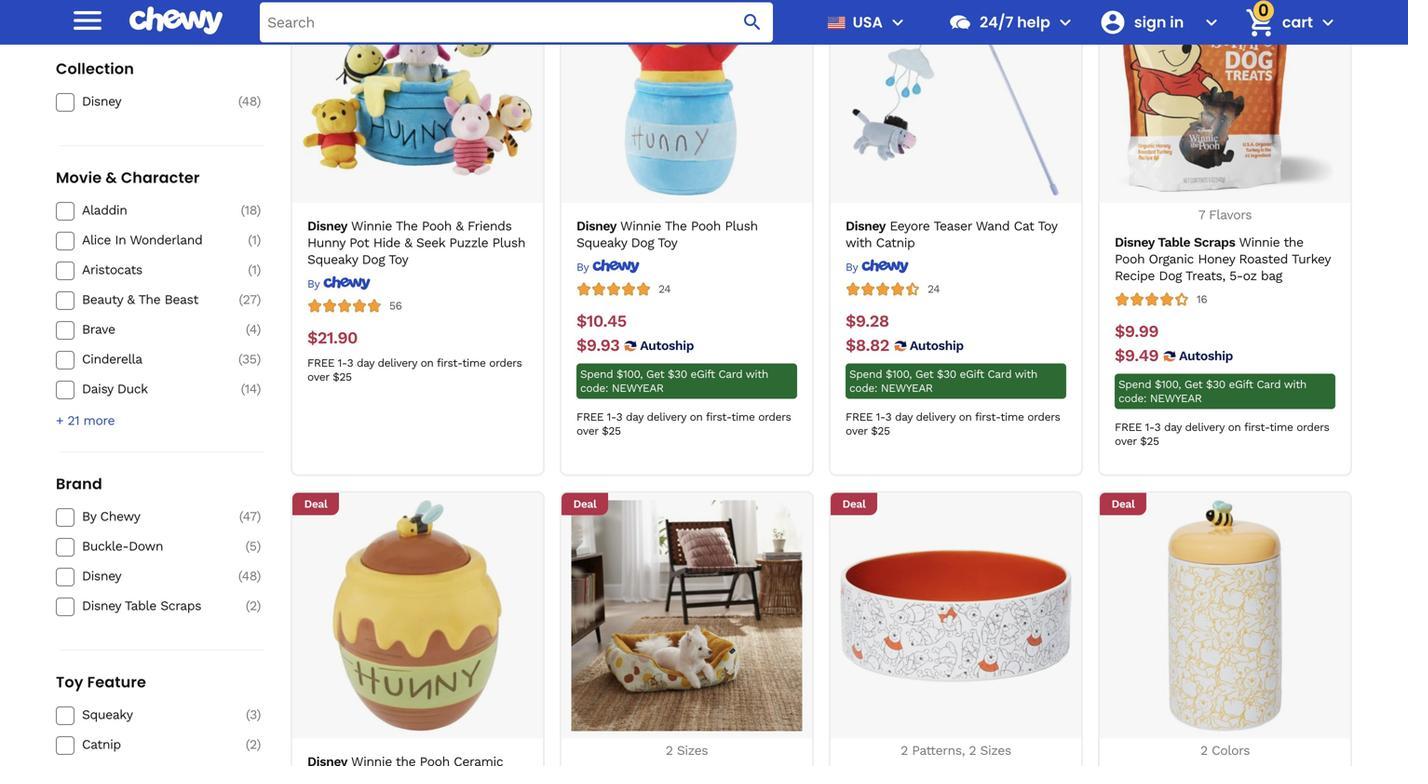 Task type: describe. For each thing, give the bounding box(es) containing it.
$9.93
[[577, 336, 620, 355]]

bag
[[1261, 268, 1282, 284]]

deal for 2 sizes
[[573, 498, 597, 511]]

squeaky link
[[82, 707, 214, 724]]

$9.99 text field
[[1115, 322, 1159, 342]]

orders for $9.49
[[1297, 421, 1330, 434]]

movie & character
[[56, 167, 200, 188]]

roasted
[[1239, 252, 1288, 267]]

deal for 2 colors
[[1112, 498, 1135, 511]]

56
[[389, 300, 402, 313]]

$10.45
[[577, 312, 627, 331]]

get for $9.93
[[646, 368, 664, 381]]

) for 'aristocats' link
[[257, 262, 261, 278]]

usa button
[[820, 0, 909, 45]]

2 disney link from the top
[[82, 568, 214, 585]]

cat
[[1014, 218, 1034, 234]]

winnie the pooh plush squeaky dog toy
[[577, 218, 758, 251]]

2 ( 48 ) from the top
[[238, 569, 261, 584]]

alice
[[82, 232, 111, 248]]

card for $9.93
[[719, 368, 743, 381]]

aristocats link
[[82, 262, 214, 279]]

autoship for $10.45
[[640, 338, 694, 354]]

) for alice in wonderland 'link'
[[257, 232, 261, 248]]

3 for $9.93
[[616, 411, 622, 424]]

48 for first 'disney' link from the bottom of the page
[[242, 569, 257, 584]]

spend for $8.82
[[850, 368, 882, 381]]

2 colors
[[1201, 743, 1250, 759]]

( for "brave" 'link'
[[246, 322, 249, 337]]

) for daisy duck link
[[257, 381, 261, 397]]

friends
[[468, 218, 512, 234]]

$21.90
[[307, 329, 358, 348]]

1 deal from the left
[[304, 498, 327, 511]]

$25 inside $21.90 free 1-3 day delivery on first-time orders over $25
[[333, 371, 352, 384]]

time for $9.49
[[1270, 421, 1293, 434]]

( for alice in wonderland 'link'
[[248, 232, 252, 248]]

+
[[56, 413, 63, 428]]

27
[[243, 292, 257, 307]]

& right "beauty" in the top left of the page
[[127, 292, 135, 307]]

free for $8.82
[[846, 411, 873, 424]]

) for disney table scraps "link"
[[257, 599, 261, 614]]

by inside by chewy link
[[82, 509, 96, 524]]

( for aladdin link
[[241, 203, 245, 218]]

feature
[[87, 672, 146, 693]]

with inside eeyore teaser wand cat toy with catnip
[[846, 235, 872, 251]]

( for squeaky link at the left of page
[[246, 708, 250, 723]]

toy inside eeyore teaser wand cat toy with catnip
[[1038, 218, 1057, 234]]

$9.49 text field
[[1115, 346, 1159, 367]]

24/7
[[980, 12, 1014, 33]]

$25 for $9.49
[[1140, 435, 1159, 448]]

chewy image for $9.28
[[861, 259, 909, 274]]

$9.49
[[1115, 346, 1159, 366]]

squeaky inside winnie the pooh plush squeaky dog toy
[[577, 235, 627, 251]]

dog inside winnie the pooh organic honey roasted turkey recipe dog treats, 5-oz bag
[[1159, 268, 1182, 284]]

( for catnip link
[[246, 737, 250, 753]]

pooh for &
[[422, 218, 452, 234]]

3 inside $21.90 free 1-3 day delivery on first-time orders over $25
[[347, 357, 353, 370]]

winnie for roasted
[[1239, 235, 1280, 250]]

day for $9.93
[[626, 411, 643, 424]]

brand
[[56, 474, 102, 495]]

code: for $8.82
[[850, 382, 878, 395]]

with for $9.99
[[1284, 378, 1307, 391]]

collection
[[56, 58, 134, 79]]

( 5 )
[[245, 539, 261, 554]]

0 horizontal spatial by link
[[307, 276, 370, 291]]

( for cinderella link
[[238, 352, 242, 367]]

47
[[243, 509, 257, 524]]

by link for $9.28
[[846, 259, 909, 274]]

egift for $9.49
[[1229, 378, 1254, 391]]

orders for $9.93
[[758, 411, 791, 424]]

patterns,
[[912, 743, 965, 759]]

delivery for $8.82
[[916, 411, 956, 424]]

$9.28 text field
[[846, 312, 889, 332]]

) for the 'buckle-down' link
[[257, 539, 261, 554]]

beauty & the beast
[[82, 292, 198, 307]]

disney table scraps link
[[82, 598, 214, 615]]

2 patterns, 2 sizes
[[901, 743, 1011, 759]]

first- for $9.49
[[1244, 421, 1270, 434]]

squeaky inside winnie the pooh & friends hunny pot hide & seek puzzle plush squeaky dog toy
[[307, 252, 358, 267]]

1 disney link from the top
[[82, 93, 214, 110]]

account menu image
[[1201, 11, 1223, 34]]

flavors
[[1209, 207, 1252, 223]]

organic
[[1149, 252, 1194, 267]]

help menu image
[[1054, 11, 1077, 34]]

pooh for plush
[[691, 218, 721, 234]]

character
[[121, 167, 200, 188]]

hide
[[373, 235, 400, 251]]

$21.90 free 1-3 day delivery on first-time orders over $25
[[307, 329, 522, 384]]

0 horizontal spatial menu image
[[69, 2, 106, 39]]

autoship for $9.28
[[910, 338, 964, 354]]

card for $9.49
[[1257, 378, 1281, 391]]

( 3 )
[[246, 708, 261, 723]]

card for $8.82
[[988, 368, 1012, 381]]

wand
[[976, 218, 1010, 234]]

disney inside disney table scraps "link"
[[82, 599, 121, 614]]

( 14 )
[[241, 381, 261, 397]]

( 35 )
[[238, 352, 261, 367]]

the for toy
[[665, 218, 687, 234]]

sign in
[[1134, 12, 1184, 33]]

duck
[[117, 381, 148, 397]]

$8.82
[[846, 336, 889, 355]]

delivery inside $21.90 free 1-3 day delivery on first-time orders over $25
[[378, 357, 417, 370]]

$9.99
[[1115, 322, 1159, 342]]

sign
[[1134, 12, 1167, 33]]

newyear for $9.49
[[1150, 392, 1202, 405]]

day for $9.49
[[1164, 421, 1182, 434]]

on for $9.49
[[1228, 421, 1241, 434]]

disney table scraps winnie the pooh organic honey roasted turkey recipe dog treats, 5-oz bag image
[[1110, 0, 1341, 196]]

in for alice
[[115, 232, 126, 248]]

( 27 )
[[239, 292, 261, 307]]

submit search image
[[741, 11, 764, 34]]

recipe
[[1115, 268, 1155, 284]]

24/7 help link
[[941, 0, 1051, 45]]

winnie the pooh organic honey roasted turkey recipe dog treats, 5-oz bag
[[1115, 235, 1331, 284]]

$100, for $9.49
[[1155, 378, 1181, 391]]

dog inside winnie the pooh plush squeaky dog toy
[[631, 235, 654, 251]]

over for $9.93
[[577, 425, 599, 438]]

alice in wonderland link
[[82, 232, 214, 249]]

plush inside winnie the pooh & friends hunny pot hide & seek puzzle plush squeaky dog toy
[[492, 235, 525, 251]]

colors
[[1212, 743, 1250, 759]]

scraps inside "link"
[[160, 599, 201, 614]]

brave link
[[82, 321, 214, 338]]

$9.28
[[846, 312, 889, 331]]

5-
[[1230, 268, 1243, 284]]

egift for $8.82
[[960, 368, 984, 381]]

cart
[[1283, 12, 1313, 33]]

disney winnie the pooh orange no-skid ceramic dog & cat bowl, medium: 5 cup image
[[841, 501, 1072, 732]]

movie
[[56, 167, 102, 188]]

cinderella
[[82, 352, 142, 367]]

menu image inside usa dropdown button
[[887, 11, 909, 34]]

over for $8.82
[[846, 425, 868, 438]]

2 vertical spatial squeaky
[[82, 708, 133, 723]]

in for sign
[[1170, 12, 1184, 33]]

beauty & the beast link
[[82, 292, 214, 308]]

1 vertical spatial catnip
[[82, 737, 121, 753]]

help
[[1017, 12, 1051, 33]]

down
[[129, 539, 163, 554]]

( 2 ) for catnip
[[246, 737, 261, 753]]

winnie for hunny
[[351, 218, 392, 234]]

daisy duck
[[82, 381, 148, 397]]

1- for $9.49
[[1145, 421, 1155, 434]]

daisy duck link
[[82, 381, 214, 398]]

buckle-down link
[[82, 538, 214, 555]]

toy inside winnie the pooh plush squeaky dog toy
[[658, 235, 678, 251]]

pot
[[349, 235, 369, 251]]

21
[[67, 413, 79, 428]]

daisy
[[82, 381, 113, 397]]

aladdin link
[[82, 202, 214, 219]]

Product search field
[[260, 2, 773, 42]]

1 ) from the top
[[257, 94, 261, 109]]

time inside $21.90 free 1-3 day delivery on first-time orders over $25
[[462, 357, 486, 370]]

toy feature
[[56, 672, 146, 693]]

code: for $9.93
[[580, 382, 608, 395]]

disney winnie the pooh pet bed & gift set, large image
[[571, 501, 802, 732]]

11 ) from the top
[[257, 569, 261, 584]]

2 sizes
[[666, 743, 708, 759]]

( 18 )
[[241, 203, 261, 218]]

treats,
[[1186, 268, 1226, 284]]

( 2 ) for disney table scraps
[[246, 599, 261, 614]]

chewy home image
[[129, 0, 223, 41]]

$30 for $9.49
[[1206, 378, 1226, 391]]

day inside $21.90 free 1-3 day delivery on first-time orders over $25
[[357, 357, 374, 370]]

with for $10.45
[[746, 368, 768, 381]]

eeyore teaser wand cat toy with catnip
[[846, 218, 1057, 251]]

alice in wonderland
[[82, 232, 203, 248]]

hunny
[[307, 235, 345, 251]]



Task type: vqa. For each thing, say whether or not it's contained in the screenshot.
Winnie to the middle
yes



Task type: locate. For each thing, give the bounding box(es) containing it.
free inside $21.90 free 1-3 day delivery on first-time orders over $25
[[307, 357, 335, 370]]

( 1 )
[[248, 232, 261, 248], [248, 262, 261, 278]]

1 horizontal spatial autoship
[[910, 338, 964, 354]]

first- for $8.82
[[975, 411, 1001, 424]]

) for "brave" 'link'
[[257, 322, 261, 337]]

newyear down $8.82 'text field'
[[881, 382, 933, 395]]

7
[[1199, 207, 1205, 223]]

0 horizontal spatial sizes
[[677, 743, 708, 759]]

by for eeyore teaser wand cat toy with catnip
[[846, 261, 858, 274]]

1 ( 1 ) from the top
[[248, 232, 261, 248]]

by chewy
[[82, 509, 140, 524]]

5
[[249, 539, 257, 554]]

by link for $10.45
[[577, 259, 640, 274]]

the for pot
[[396, 218, 418, 234]]

2 ) from the top
[[257, 203, 261, 218]]

1-
[[338, 357, 347, 370], [607, 411, 616, 424], [876, 411, 885, 424], [1145, 421, 1155, 434]]

( for 'aristocats' link
[[248, 262, 252, 278]]

1 24 from the left
[[659, 283, 671, 296]]

1 horizontal spatial squeaky
[[307, 252, 358, 267]]

9 ) from the top
[[257, 509, 261, 524]]

$10.45 text field
[[577, 312, 627, 332]]

with for $9.28
[[1015, 368, 1038, 381]]

by link
[[577, 259, 640, 274], [846, 259, 909, 274], [307, 276, 370, 291]]

over down $21.90 text field
[[307, 371, 329, 384]]

Search text field
[[260, 2, 773, 42]]

code: for $9.49
[[1119, 392, 1147, 405]]

disney table scraps down the 'buckle-down' link
[[82, 599, 201, 614]]

2 horizontal spatial egift
[[1229, 378, 1254, 391]]

1 horizontal spatial $30
[[937, 368, 956, 381]]

&
[[105, 167, 117, 188], [456, 218, 464, 234], [404, 235, 412, 251], [127, 292, 135, 307]]

2 48 from the top
[[242, 569, 257, 584]]

6 ) from the top
[[257, 322, 261, 337]]

4 deal from the left
[[1112, 498, 1135, 511]]

winnie for dog
[[620, 218, 661, 234]]

1 horizontal spatial dog
[[631, 235, 654, 251]]

toy inside winnie the pooh & friends hunny pot hide & seek puzzle plush squeaky dog toy
[[389, 252, 408, 267]]

by up $9.28
[[846, 261, 858, 274]]

24 for $10.45
[[659, 283, 671, 296]]

in right alice on the top left of page
[[115, 232, 126, 248]]

2 vertical spatial dog
[[1159, 268, 1182, 284]]

chewy image up $10.45
[[592, 259, 640, 274]]

$25
[[333, 371, 352, 384], [602, 425, 621, 438], [871, 425, 890, 438], [1140, 435, 1159, 448]]

disney link down collection
[[82, 93, 214, 110]]

spend $100, get $30 egift card with code: newyear down $8.82 'text field'
[[850, 368, 1038, 395]]

catnip down squeaky link at the left of page
[[82, 737, 121, 753]]

orders inside $21.90 free 1-3 day delivery on first-time orders over $25
[[489, 357, 522, 370]]

1 1 from the top
[[252, 232, 257, 248]]

1 vertical spatial in
[[115, 232, 126, 248]]

cart link
[[1238, 0, 1313, 45]]

1- inside $21.90 free 1-3 day delivery on first-time orders over $25
[[338, 357, 347, 370]]

1 horizontal spatial catnip
[[876, 235, 915, 251]]

in right sign
[[1170, 12, 1184, 33]]

2 horizontal spatial newyear
[[1150, 392, 1202, 405]]

aristocats
[[82, 262, 142, 278]]

delivery for $9.49
[[1185, 421, 1225, 434]]

free 1-3 day delivery on first-time orders over $25 for $9.93
[[577, 411, 791, 438]]

1- down $21.90 text field
[[338, 357, 347, 370]]

14 ) from the top
[[257, 737, 261, 753]]

newyear for $9.93
[[612, 382, 664, 395]]

) for cinderella link
[[257, 352, 261, 367]]

with
[[846, 235, 872, 251], [746, 368, 768, 381], [1015, 368, 1038, 381], [1284, 378, 1307, 391]]

buckle-down
[[82, 539, 163, 554]]

0 horizontal spatial pooh
[[422, 218, 452, 234]]

( for by chewy link
[[239, 509, 243, 524]]

$8.82 text field
[[846, 336, 889, 356]]

brave
[[82, 322, 115, 337]]

$100, down $9.93 text field
[[617, 368, 643, 381]]

0 horizontal spatial dog
[[362, 252, 385, 267]]

scraps
[[1194, 235, 1236, 250], [160, 599, 201, 614]]

) for aladdin link
[[257, 203, 261, 218]]

1- down $9.93 text field
[[607, 411, 616, 424]]

squeaky up $10.45
[[577, 235, 627, 251]]

0 horizontal spatial winnie
[[351, 218, 392, 234]]

1 sizes from the left
[[677, 743, 708, 759]]

1 vertical spatial ( 48 )
[[238, 569, 261, 584]]

1 horizontal spatial spend
[[850, 368, 882, 381]]

1- down $8.82 'text field'
[[876, 411, 885, 424]]

disney winnie the pooh plush squeaky dog toy image
[[571, 0, 802, 196]]

13 ) from the top
[[257, 708, 261, 723]]

$30 for $9.93
[[668, 368, 687, 381]]

puzzle
[[449, 235, 488, 251]]

code: down $8.82 'text field'
[[850, 382, 878, 395]]

35
[[242, 352, 257, 367]]

0 vertical spatial dog
[[631, 235, 654, 251]]

spend $100, get $30 egift card with code: newyear
[[580, 368, 768, 395], [850, 368, 1038, 395], [1119, 378, 1307, 405]]

7 flavors
[[1199, 207, 1252, 223]]

2 horizontal spatial dog
[[1159, 268, 1182, 284]]

0 vertical spatial in
[[1170, 12, 1184, 33]]

0 vertical spatial disney link
[[82, 93, 214, 110]]

$25 down $21.90 text field
[[333, 371, 352, 384]]

chewy image down eeyore
[[861, 259, 909, 274]]

+ 21 more
[[56, 413, 115, 428]]

aladdin
[[82, 203, 127, 218]]

autoship for $9.99
[[1179, 348, 1233, 364]]

spend down $9.93 text field
[[580, 368, 613, 381]]

0 vertical spatial catnip
[[876, 235, 915, 251]]

3
[[347, 357, 353, 370], [616, 411, 622, 424], [885, 411, 892, 424], [1155, 421, 1161, 434], [250, 708, 257, 723]]

table inside "link"
[[125, 599, 156, 614]]

on inside $21.90 free 1-3 day delivery on first-time orders over $25
[[421, 357, 434, 370]]

cinderella link
[[82, 351, 214, 368]]

( for daisy duck link
[[241, 381, 245, 397]]

$25 for $9.93
[[602, 425, 621, 438]]

( for beauty & the beast link
[[239, 292, 243, 307]]

by up $10.45
[[577, 261, 589, 274]]

2 horizontal spatial free 1-3 day delivery on first-time orders over $25
[[1115, 421, 1330, 448]]

1 vertical spatial ( 2 )
[[246, 737, 261, 753]]

0 vertical spatial ( 2 )
[[246, 599, 261, 614]]

0 horizontal spatial $100,
[[617, 368, 643, 381]]

1 horizontal spatial the
[[396, 218, 418, 234]]

turkey
[[1292, 252, 1331, 267]]

2 horizontal spatial pooh
[[1115, 252, 1145, 267]]

1 48 from the top
[[242, 94, 257, 109]]

1 down ( 18 )
[[252, 232, 257, 248]]

1- down the $9.49 text field
[[1145, 421, 1155, 434]]

oz
[[1243, 268, 1257, 284]]

2 horizontal spatial $30
[[1206, 378, 1226, 391]]

1 vertical spatial scraps
[[160, 599, 201, 614]]

wonderland
[[130, 232, 203, 248]]

1 horizontal spatial chewy image
[[592, 259, 640, 274]]

3 for $8.82
[[885, 411, 892, 424]]

2 24 from the left
[[928, 283, 940, 296]]

24 down winnie the pooh plush squeaky dog toy
[[659, 283, 671, 296]]

the
[[1284, 235, 1304, 250]]

$25 down $8.82 'text field'
[[871, 425, 890, 438]]

first- inside $21.90 free 1-3 day delivery on first-time orders over $25
[[437, 357, 462, 370]]

( 1 ) for aristocats
[[248, 262, 261, 278]]

0 horizontal spatial egift
[[691, 368, 715, 381]]

4 ) from the top
[[257, 262, 261, 278]]

2 deal from the left
[[573, 498, 597, 511]]

delivery for $9.93
[[647, 411, 686, 424]]

disney link up disney table scraps "link"
[[82, 568, 214, 585]]

code: down $9.93 text field
[[580, 382, 608, 395]]

& up puzzle
[[456, 218, 464, 234]]

cart menu image
[[1317, 11, 1339, 34]]

2 horizontal spatial winnie
[[1239, 235, 1280, 250]]

$100,
[[617, 368, 643, 381], [886, 368, 912, 381], [1155, 378, 1181, 391]]

1 horizontal spatial disney table scraps
[[1115, 235, 1236, 250]]

by
[[577, 261, 589, 274], [846, 261, 858, 274], [307, 278, 320, 291], [82, 509, 96, 524]]

0 horizontal spatial in
[[115, 232, 126, 248]]

menu image up collection
[[69, 2, 106, 39]]

3 deal from the left
[[843, 498, 866, 511]]

) for by chewy link
[[257, 509, 261, 524]]

3 ) from the top
[[257, 232, 261, 248]]

disney winnie the pooh yellow ceramic dog & cat treat jar, 3.75 cup image
[[1110, 501, 1341, 732]]

$30
[[668, 368, 687, 381], [937, 368, 956, 381], [1206, 378, 1226, 391]]

$100, for $9.93
[[617, 368, 643, 381]]

1 for alice in wonderland
[[252, 232, 257, 248]]

spend $100, get $30 egift card with code: newyear down the $9.49 text field
[[1119, 378, 1307, 405]]

over inside $21.90 free 1-3 day delivery on first-time orders over $25
[[307, 371, 329, 384]]

1 horizontal spatial newyear
[[881, 382, 933, 395]]

1 for aristocats
[[252, 262, 257, 278]]

eeyore
[[890, 218, 930, 234]]

0 horizontal spatial free 1-3 day delivery on first-time orders over $25
[[577, 411, 791, 438]]

pooh
[[422, 218, 452, 234], [691, 218, 721, 234], [1115, 252, 1145, 267]]

1 horizontal spatial egift
[[960, 368, 984, 381]]

( 4 )
[[246, 322, 261, 337]]

0 horizontal spatial $30
[[668, 368, 687, 381]]

the inside winnie the pooh & friends hunny pot hide & seek puzzle plush squeaky dog toy
[[396, 218, 418, 234]]

spend $100, get $30 egift card with code: newyear down $9.93 text field
[[580, 368, 768, 395]]

( 2 ) down ( 3 )
[[246, 737, 261, 753]]

1 horizontal spatial menu image
[[887, 11, 909, 34]]

( 47 )
[[239, 509, 261, 524]]

& right hide
[[404, 235, 412, 251]]

by chewy link
[[82, 509, 214, 525]]

free 1-3 day delivery on first-time orders over $25 for $9.49
[[1115, 421, 1330, 448]]

1 up ( 27 )
[[252, 262, 257, 278]]

spend $100, get $30 egift card with code: newyear for $8.82
[[850, 368, 1038, 395]]

disney winnie the pooh ceramic dog & cat treat jar, 6.5 cup image
[[302, 501, 533, 732]]

$100, down the $9.49 text field
[[1155, 378, 1181, 391]]

2 horizontal spatial autoship
[[1179, 348, 1233, 364]]

$9.93 text field
[[577, 336, 620, 356]]

0 horizontal spatial chewy image
[[323, 276, 370, 291]]

day
[[357, 357, 374, 370], [626, 411, 643, 424], [895, 411, 913, 424], [1164, 421, 1182, 434]]

0 vertical spatial 48
[[242, 94, 257, 109]]

spend for $9.49
[[1119, 378, 1152, 391]]

over down the $9.49 text field
[[1115, 435, 1137, 448]]

winnie inside winnie the pooh & friends hunny pot hide & seek puzzle plush squeaky dog toy
[[351, 218, 392, 234]]

12 ) from the top
[[257, 599, 261, 614]]

1 horizontal spatial plush
[[725, 218, 758, 234]]

( for disney table scraps "link"
[[246, 599, 250, 614]]

1 vertical spatial table
[[125, 599, 156, 614]]

0 horizontal spatial newyear
[[612, 382, 664, 395]]

0 horizontal spatial scraps
[[160, 599, 201, 614]]

pooh inside winnie the pooh organic honey roasted turkey recipe dog treats, 5-oz bag
[[1115, 252, 1145, 267]]

1 horizontal spatial scraps
[[1194, 235, 1236, 250]]

0 horizontal spatial table
[[125, 599, 156, 614]]

$100, for $8.82
[[886, 368, 912, 381]]

1 vertical spatial disney link
[[82, 568, 214, 585]]

2 1 from the top
[[252, 262, 257, 278]]

chewy support image
[[948, 10, 972, 34]]

( for 2nd 'disney' link from the bottom
[[238, 94, 242, 109]]

pooh inside winnie the pooh plush squeaky dog toy
[[691, 218, 721, 234]]

deal for 2 patterns, 2 sizes
[[843, 498, 866, 511]]

( for first 'disney' link from the bottom of the page
[[238, 569, 242, 584]]

1 horizontal spatial pooh
[[691, 218, 721, 234]]

the inside winnie the pooh plush squeaky dog toy
[[665, 218, 687, 234]]

disney winnie the pooh & friends hunny pot hide & seek puzzle plush squeaky dog toy image
[[302, 0, 533, 196]]

0 horizontal spatial squeaky
[[82, 708, 133, 723]]

3 for $9.49
[[1155, 421, 1161, 434]]

by for winnie the pooh plush squeaky dog toy
[[577, 261, 589, 274]]

over down $8.82 'text field'
[[846, 425, 868, 438]]

2
[[250, 599, 257, 614], [250, 737, 257, 753], [666, 743, 673, 759], [901, 743, 908, 759], [969, 743, 976, 759], [1201, 743, 1208, 759]]

1 horizontal spatial by link
[[577, 259, 640, 274]]

scraps down the 'buckle-down' link
[[160, 599, 201, 614]]

sign in link
[[1092, 0, 1197, 45]]

5 ) from the top
[[257, 292, 261, 307]]

( 48 )
[[238, 94, 261, 109], [238, 569, 261, 584]]

chewy image
[[592, 259, 640, 274], [861, 259, 909, 274], [323, 276, 370, 291]]

1 vertical spatial ( 1 )
[[248, 262, 261, 278]]

1 vertical spatial squeaky
[[307, 252, 358, 267]]

1 horizontal spatial spend $100, get $30 egift card with code: newyear
[[850, 368, 1038, 395]]

on for $8.82
[[959, 411, 972, 424]]

free down the $9.49 text field
[[1115, 421, 1142, 434]]

1 ( 48 ) from the top
[[238, 94, 261, 109]]

1- for $8.82
[[876, 411, 885, 424]]

) for catnip link
[[257, 737, 261, 753]]

over for $9.49
[[1115, 435, 1137, 448]]

free down $8.82 'text field'
[[846, 411, 873, 424]]

autoship down 16
[[1179, 348, 1233, 364]]

by link up $10.45
[[577, 259, 640, 274]]

0 vertical spatial ( 1 )
[[248, 232, 261, 248]]

autoship
[[640, 338, 694, 354], [910, 338, 964, 354], [1179, 348, 1233, 364]]

spend for $9.93
[[580, 368, 613, 381]]

1 ( 2 ) from the top
[[246, 599, 261, 614]]

by down hunny at the left top
[[307, 278, 320, 291]]

0 vertical spatial scraps
[[1194, 235, 1236, 250]]

plush inside winnie the pooh plush squeaky dog toy
[[725, 218, 758, 234]]

1 horizontal spatial get
[[916, 368, 934, 381]]

1 vertical spatial disney table scraps
[[82, 599, 201, 614]]

chewy image down pot
[[323, 276, 370, 291]]

in
[[1170, 12, 1184, 33], [115, 232, 126, 248]]

more
[[83, 413, 115, 428]]

0 horizontal spatial code:
[[580, 382, 608, 395]]

autoship right the '$8.82'
[[910, 338, 964, 354]]

0 horizontal spatial plush
[[492, 235, 525, 251]]

chewy
[[100, 509, 140, 524]]

1 horizontal spatial table
[[1158, 235, 1191, 250]]

get for $8.82
[[916, 368, 934, 381]]

spend down $8.82 'text field'
[[850, 368, 882, 381]]

by for winnie the pooh & friends hunny pot hide & seek puzzle plush squeaky dog toy
[[307, 278, 320, 291]]

0 horizontal spatial spend
[[580, 368, 613, 381]]

newyear for $8.82
[[881, 382, 933, 395]]

winnie inside winnie the pooh plush squeaky dog toy
[[620, 218, 661, 234]]

( 1 ) up ( 27 )
[[248, 262, 261, 278]]

0 horizontal spatial spend $100, get $30 egift card with code: newyear
[[580, 368, 768, 395]]

1 horizontal spatial code:
[[850, 382, 878, 395]]

newyear down $9.93 text field
[[612, 382, 664, 395]]

& right movie
[[105, 167, 117, 188]]

menu image
[[69, 2, 106, 39], [887, 11, 909, 34]]

autoship right $9.93
[[640, 338, 694, 354]]

over down $9.93 text field
[[577, 425, 599, 438]]

0 vertical spatial ( 48 )
[[238, 94, 261, 109]]

2 horizontal spatial card
[[1257, 378, 1281, 391]]

disney table scraps up organic at the right top
[[1115, 235, 1236, 250]]

dog inside winnie the pooh & friends hunny pot hide & seek puzzle plush squeaky dog toy
[[362, 252, 385, 267]]

get for $9.49
[[1185, 378, 1203, 391]]

free for $9.93
[[577, 411, 604, 424]]

1 horizontal spatial sizes
[[980, 743, 1011, 759]]

$30 for $8.82
[[937, 368, 956, 381]]

2 horizontal spatial spend
[[1119, 378, 1152, 391]]

code: down the $9.49 text field
[[1119, 392, 1147, 405]]

0 vertical spatial squeaky
[[577, 235, 627, 251]]

$25 down $9.93 text field
[[602, 425, 621, 438]]

spend down the $9.49 text field
[[1119, 378, 1152, 391]]

1 horizontal spatial card
[[988, 368, 1012, 381]]

catnip link
[[82, 737, 214, 754]]

free down $21.90 text field
[[307, 357, 335, 370]]

0 vertical spatial table
[[1158, 235, 1191, 250]]

squeaky down toy feature
[[82, 708, 133, 723]]

( 1 ) for alice in wonderland
[[248, 232, 261, 248]]

2 horizontal spatial spend $100, get $30 egift card with code: newyear
[[1119, 378, 1307, 405]]

spend $100, get $30 egift card with code: newyear for $9.49
[[1119, 378, 1307, 405]]

2 ( 2 ) from the top
[[246, 737, 261, 753]]

0 horizontal spatial disney table scraps
[[82, 599, 201, 614]]

items image
[[1244, 6, 1277, 39]]

pooh for organic
[[1115, 252, 1145, 267]]

usa
[[853, 12, 883, 33]]

( 2 ) down ( 5 )
[[246, 599, 261, 614]]

1 horizontal spatial 24
[[928, 283, 940, 296]]

2 ( 1 ) from the top
[[248, 262, 261, 278]]

) for beauty & the beast link
[[257, 292, 261, 307]]

by link down hunny at the left top
[[307, 276, 370, 291]]

$100, down $8.82 'text field'
[[886, 368, 912, 381]]

free down $9.93 text field
[[577, 411, 604, 424]]

orders
[[489, 357, 522, 370], [758, 411, 791, 424], [1028, 411, 1060, 424], [1297, 421, 1330, 434]]

(
[[238, 94, 242, 109], [241, 203, 245, 218], [248, 232, 252, 248], [248, 262, 252, 278], [239, 292, 243, 307], [246, 322, 249, 337], [238, 352, 242, 367], [241, 381, 245, 397], [239, 509, 243, 524], [245, 539, 249, 554], [238, 569, 242, 584], [246, 599, 250, 614], [246, 708, 250, 723], [246, 737, 250, 753]]

seek
[[416, 235, 445, 251]]

24 down eeyore teaser wand cat toy with catnip
[[928, 283, 940, 296]]

0 horizontal spatial catnip
[[82, 737, 121, 753]]

table down the 'buckle-down' link
[[125, 599, 156, 614]]

2 horizontal spatial $100,
[[1155, 378, 1181, 391]]

free 1-3 day delivery on first-time orders over $25 for $8.82
[[846, 411, 1060, 438]]

2 horizontal spatial get
[[1185, 378, 1203, 391]]

2 horizontal spatial chewy image
[[861, 259, 909, 274]]

day for $8.82
[[895, 411, 913, 424]]

time for $9.93
[[732, 411, 755, 424]]

disney table scraps inside "link"
[[82, 599, 201, 614]]

orders for $8.82
[[1028, 411, 1060, 424]]

newyear
[[612, 382, 664, 395], [881, 382, 933, 395], [1150, 392, 1202, 405]]

in inside 'link'
[[115, 232, 126, 248]]

first-
[[437, 357, 462, 370], [706, 411, 732, 424], [975, 411, 1001, 424], [1244, 421, 1270, 434]]

10 ) from the top
[[257, 539, 261, 554]]

squeaky down hunny at the left top
[[307, 252, 358, 267]]

first- for $9.93
[[706, 411, 732, 424]]

beauty
[[82, 292, 123, 307]]

winnie inside winnie the pooh organic honey roasted turkey recipe dog treats, 5-oz bag
[[1239, 235, 1280, 250]]

1 vertical spatial 48
[[242, 569, 257, 584]]

0 vertical spatial plush
[[725, 218, 758, 234]]

catnip
[[876, 235, 915, 251], [82, 737, 121, 753]]

0 horizontal spatial the
[[138, 292, 160, 307]]

24 for $9.28
[[928, 283, 940, 296]]

delivery
[[378, 357, 417, 370], [647, 411, 686, 424], [916, 411, 956, 424], [1185, 421, 1225, 434]]

1 horizontal spatial free 1-3 day delivery on first-time orders over $25
[[846, 411, 1060, 438]]

honey
[[1198, 252, 1235, 267]]

egift for $9.93
[[691, 368, 715, 381]]

) for squeaky link at the left of page
[[257, 708, 261, 723]]

$25 down the $9.49 text field
[[1140, 435, 1159, 448]]

pooh inside winnie the pooh & friends hunny pot hide & seek puzzle plush squeaky dog toy
[[422, 218, 452, 234]]

0 horizontal spatial card
[[719, 368, 743, 381]]

0 vertical spatial disney table scraps
[[1115, 235, 1236, 250]]

over
[[307, 371, 329, 384], [577, 425, 599, 438], [846, 425, 868, 438], [1115, 435, 1137, 448]]

( 1 ) down ( 18 )
[[248, 232, 261, 248]]

0 vertical spatial 1
[[252, 232, 257, 248]]

2 horizontal spatial code:
[[1119, 392, 1147, 405]]

by link down eeyore
[[846, 259, 909, 274]]

$21.90 text field
[[307, 329, 358, 349]]

4
[[249, 322, 257, 337]]

on for $9.93
[[690, 411, 703, 424]]

scraps up "honey"
[[1194, 235, 1236, 250]]

1 horizontal spatial $100,
[[886, 368, 912, 381]]

disney
[[82, 94, 121, 109], [307, 218, 347, 234], [577, 218, 617, 234], [846, 218, 886, 234], [1115, 235, 1155, 250], [82, 569, 121, 584], [82, 599, 121, 614]]

squeaky
[[577, 235, 627, 251], [307, 252, 358, 267], [82, 708, 133, 723]]

1 horizontal spatial in
[[1170, 12, 1184, 33]]

2 horizontal spatial the
[[665, 218, 687, 234]]

time for $8.82
[[1001, 411, 1024, 424]]

1 vertical spatial dog
[[362, 252, 385, 267]]

by left chewy
[[82, 509, 96, 524]]

menu image right usa
[[887, 11, 909, 34]]

$25 for $8.82
[[871, 425, 890, 438]]

48
[[242, 94, 257, 109], [242, 569, 257, 584]]

1 vertical spatial 1
[[252, 262, 257, 278]]

7 ) from the top
[[257, 352, 261, 367]]

16
[[1197, 293, 1207, 306]]

disney link
[[82, 93, 214, 110], [82, 568, 214, 585]]

0 horizontal spatial 24
[[659, 283, 671, 296]]

0 horizontal spatial get
[[646, 368, 664, 381]]

catnip down eeyore
[[876, 235, 915, 251]]

toy
[[1038, 218, 1057, 234], [658, 235, 678, 251], [389, 252, 408, 267], [56, 672, 83, 693]]

deal
[[304, 498, 327, 511], [573, 498, 597, 511], [843, 498, 866, 511], [1112, 498, 1135, 511]]

catnip inside eeyore teaser wand cat toy with catnip
[[876, 235, 915, 251]]

table up organic at the right top
[[1158, 235, 1191, 250]]

1 horizontal spatial winnie
[[620, 218, 661, 234]]

winnie the pooh & friends hunny pot hide & seek puzzle plush squeaky dog toy
[[307, 218, 525, 267]]

2 horizontal spatial by link
[[846, 259, 909, 274]]

newyear down the $9.49 text field
[[1150, 392, 1202, 405]]

( for the 'buckle-down' link
[[245, 539, 249, 554]]

1 vertical spatial plush
[[492, 235, 525, 251]]

2 sizes from the left
[[980, 743, 1011, 759]]

8 ) from the top
[[257, 381, 261, 397]]

disney eeyore teaser wand cat toy with catnip image
[[841, 0, 1072, 196]]

18
[[245, 203, 257, 218]]



